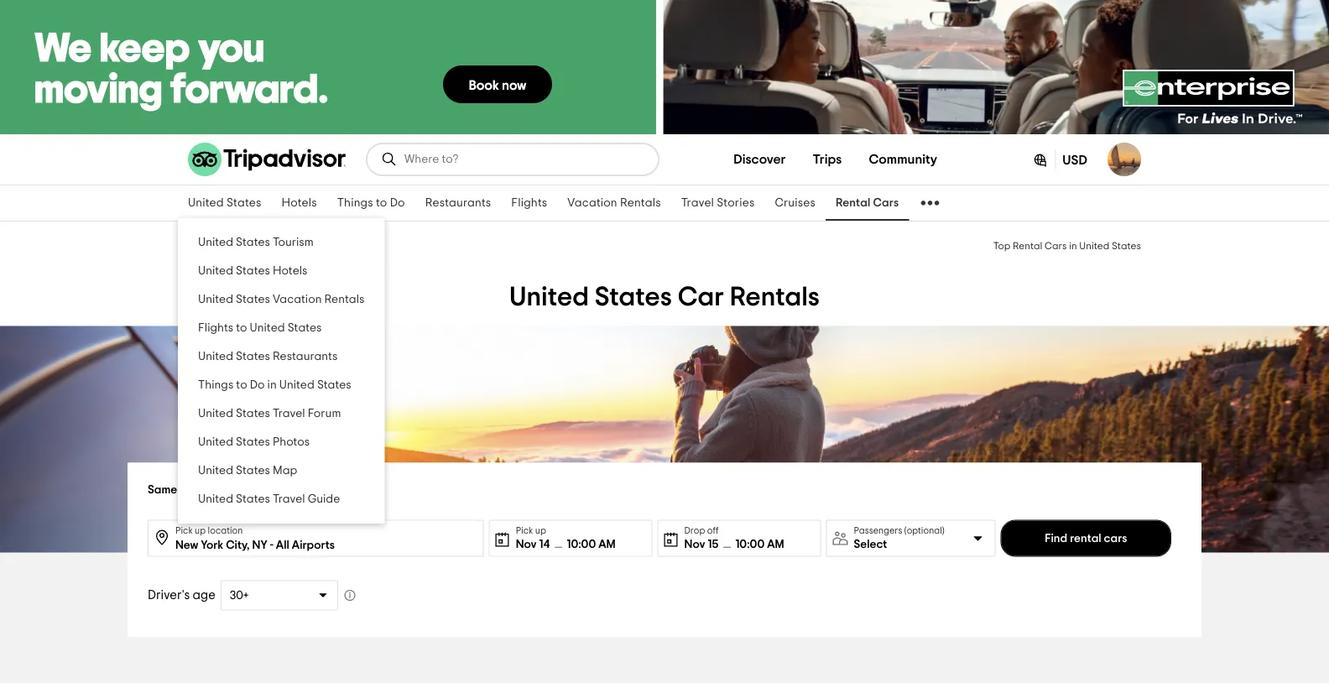 Task type: vqa. For each thing, say whether or not it's contained in the screenshot.
'Do' inside the "Things to Do" link
yes



Task type: locate. For each thing, give the bounding box(es) containing it.
restaurants down flights to united states 'link'
[[273, 351, 338, 363]]

hotels down tourism
[[273, 265, 307, 277]]

hotels
[[282, 197, 317, 209], [273, 265, 307, 277]]

1 horizontal spatial 10:00 am
[[735, 539, 784, 550]]

do down search icon
[[390, 197, 405, 209]]

up
[[195, 526, 206, 535], [535, 526, 546, 535]]

up up 14
[[535, 526, 546, 535]]

do down united states restaurants
[[250, 379, 265, 391]]

am right 14
[[599, 539, 616, 550]]

1 nov from the left
[[516, 539, 537, 550]]

0 horizontal spatial rentals
[[324, 294, 364, 305]]

find
[[1045, 532, 1068, 544]]

nov 15
[[684, 539, 719, 550]]

am right 15
[[767, 539, 784, 550]]

0 horizontal spatial rental
[[327, 241, 357, 251]]

rental down trips
[[836, 197, 871, 209]]

1 am from the left
[[599, 539, 616, 550]]

community
[[869, 153, 937, 166]]

to down search icon
[[376, 197, 387, 209]]

1 horizontal spatial 10:00
[[735, 539, 765, 550]]

travel inside united states travel forum link
[[273, 408, 305, 420]]

0 vertical spatial united states link
[[178, 185, 272, 221]]

united states tourism link
[[178, 228, 385, 257]]

1 vertical spatial things
[[198, 379, 234, 391]]

1 horizontal spatial vacation
[[568, 197, 617, 209]]

united states travel forum
[[198, 408, 341, 420]]

cars down things to do link at the left top
[[359, 241, 381, 251]]

to up united states restaurants
[[236, 322, 247, 334]]

cruises link
[[765, 185, 826, 221]]

1 10:00 from the left
[[567, 539, 596, 550]]

rentals inside "link"
[[620, 197, 661, 209]]

passengers (optional) select
[[854, 526, 945, 550]]

community button
[[855, 143, 951, 176]]

10:00 right 15
[[735, 539, 765, 550]]

to down united states restaurants
[[236, 379, 247, 391]]

1 horizontal spatial rentals
[[620, 197, 661, 209]]

2 am from the left
[[767, 539, 784, 550]]

0 horizontal spatial pick
[[175, 526, 193, 535]]

2 horizontal spatial rental
[[1013, 241, 1043, 251]]

travel up photos
[[273, 408, 305, 420]]

10:00
[[567, 539, 596, 550], [735, 539, 765, 550]]

age
[[193, 589, 216, 602]]

united states car rentals
[[509, 284, 820, 311]]

things inside things to do in united states 'link'
[[198, 379, 234, 391]]

1 vertical spatial united states
[[188, 241, 250, 251]]

in right top
[[1069, 241, 1077, 251]]

pick
[[175, 526, 193, 535], [516, 526, 533, 535]]

united states photos
[[198, 436, 310, 448]]

find rental cars
[[1045, 532, 1127, 544]]

30+
[[230, 590, 249, 601]]

do
[[390, 197, 405, 209], [250, 379, 265, 391]]

vacation right the flights link
[[568, 197, 617, 209]]

1 vertical spatial hotels
[[273, 265, 307, 277]]

am
[[599, 539, 616, 550], [767, 539, 784, 550]]

discover
[[734, 153, 786, 166]]

10:00 for 14
[[567, 539, 596, 550]]

15
[[708, 539, 719, 550]]

tourism
[[273, 237, 314, 248]]

rentals down united states rental cars
[[324, 294, 364, 305]]

united states vacation rentals link
[[178, 285, 385, 314]]

things to do link
[[327, 185, 415, 221]]

vacation
[[568, 197, 617, 209], [273, 294, 322, 305]]

to for things to do in united states
[[236, 379, 247, 391]]

do for things to do in united states
[[250, 379, 265, 391]]

0 vertical spatial to
[[376, 197, 387, 209]]

do inside things to do in united states 'link'
[[250, 379, 265, 391]]

1 horizontal spatial up
[[535, 526, 546, 535]]

in for cars
[[1069, 241, 1077, 251]]

1 horizontal spatial pick
[[516, 526, 533, 535]]

10:00 for 15
[[735, 539, 765, 550]]

0 horizontal spatial cars
[[359, 241, 381, 251]]

0 vertical spatial do
[[390, 197, 405, 209]]

off right the drop
[[208, 484, 222, 496]]

travel down map
[[273, 493, 305, 505]]

flights up united states restaurants
[[198, 322, 233, 334]]

rental right tourism
[[327, 241, 357, 251]]

things to do in united states
[[198, 379, 351, 391]]

united states link up united states tourism
[[178, 185, 272, 221]]

am for 14
[[599, 539, 616, 550]]

restaurants
[[425, 197, 491, 209], [273, 351, 338, 363]]

usd
[[1063, 154, 1088, 167]]

1 horizontal spatial restaurants
[[425, 197, 491, 209]]

Search search field
[[404, 152, 644, 167]]

0 vertical spatial united states
[[188, 197, 261, 209]]

things up united states rental cars
[[337, 197, 373, 209]]

1 horizontal spatial nov
[[684, 539, 705, 550]]

up left location
[[195, 526, 206, 535]]

select
[[854, 539, 887, 550]]

2 horizontal spatial rentals
[[730, 284, 820, 311]]

cars
[[873, 197, 899, 209], [359, 241, 381, 251], [1045, 241, 1067, 251]]

10:00 am right 15
[[735, 539, 784, 550]]

to for things to do
[[376, 197, 387, 209]]

1 vertical spatial in
[[267, 379, 277, 391]]

travel stories link
[[671, 185, 765, 221]]

nov for nov 15
[[684, 539, 705, 550]]

flights down the "search" search field
[[511, 197, 547, 209]]

united states up united states tourism
[[188, 197, 261, 209]]

discover button
[[720, 143, 799, 176]]

flights to united states
[[198, 322, 322, 334]]

off up 15
[[707, 526, 719, 535]]

travel for forum
[[273, 408, 305, 420]]

hotels up tourism
[[282, 197, 317, 209]]

2 nov from the left
[[684, 539, 705, 550]]

things down united states restaurants
[[198, 379, 234, 391]]

united states link up united states hotels
[[188, 238, 250, 252]]

in
[[1069, 241, 1077, 251], [267, 379, 277, 391]]

nov 14
[[516, 539, 550, 550]]

0 horizontal spatial things
[[198, 379, 234, 391]]

united states rental cars
[[263, 241, 381, 251]]

united states up united states hotels
[[188, 241, 250, 251]]

0 horizontal spatial up
[[195, 526, 206, 535]]

united
[[188, 197, 224, 209], [198, 237, 233, 248], [188, 241, 218, 251], [263, 241, 293, 251], [1079, 241, 1110, 251], [198, 265, 233, 277], [509, 284, 589, 311], [198, 294, 233, 305], [250, 322, 285, 334], [198, 351, 233, 363], [279, 379, 315, 391], [198, 408, 233, 420], [198, 436, 233, 448], [198, 465, 233, 477], [198, 493, 233, 505]]

rentals
[[620, 197, 661, 209], [730, 284, 820, 311], [324, 294, 364, 305]]

things for things to do
[[337, 197, 373, 209]]

vacation rentals link
[[557, 185, 671, 221]]

pick down same drop off at the left of the page
[[175, 526, 193, 535]]

2 united states from the top
[[188, 241, 250, 251]]

rental
[[836, 197, 871, 209], [327, 241, 357, 251], [1013, 241, 1043, 251]]

1 horizontal spatial do
[[390, 197, 405, 209]]

1 horizontal spatial flights
[[511, 197, 547, 209]]

0 horizontal spatial am
[[599, 539, 616, 550]]

0 vertical spatial vacation
[[568, 197, 617, 209]]

0 horizontal spatial do
[[250, 379, 265, 391]]

1 vertical spatial to
[[236, 322, 247, 334]]

10:00 am right 14
[[567, 539, 616, 550]]

flights inside flights to united states 'link'
[[198, 322, 233, 334]]

same drop off
[[148, 484, 222, 496]]

1 horizontal spatial am
[[767, 539, 784, 550]]

0 vertical spatial off
[[208, 484, 222, 496]]

vacation rentals
[[568, 197, 661, 209]]

1 vertical spatial do
[[250, 379, 265, 391]]

states
[[227, 197, 261, 209], [236, 237, 270, 248], [220, 241, 250, 251], [296, 241, 325, 251], [1112, 241, 1141, 251], [236, 265, 270, 277], [595, 284, 672, 311], [236, 294, 270, 305], [288, 322, 322, 334], [236, 351, 270, 363], [317, 379, 351, 391], [236, 408, 270, 420], [236, 436, 270, 448], [236, 465, 270, 477], [236, 493, 270, 505]]

0 horizontal spatial flights
[[198, 322, 233, 334]]

nov down drop at bottom right
[[684, 539, 705, 550]]

flights inside the flights link
[[511, 197, 547, 209]]

0 vertical spatial restaurants
[[425, 197, 491, 209]]

usd button
[[1018, 142, 1101, 177]]

0 horizontal spatial vacation
[[273, 294, 322, 305]]

cars right top
[[1045, 241, 1067, 251]]

rental cars
[[836, 197, 899, 209]]

2 10:00 am from the left
[[735, 539, 784, 550]]

in inside things to do in united states 'link'
[[267, 379, 277, 391]]

0 horizontal spatial in
[[267, 379, 277, 391]]

travel inside united states travel guide link
[[273, 493, 305, 505]]

flights
[[511, 197, 547, 209], [198, 322, 233, 334]]

find rental cars button
[[1001, 520, 1171, 557]]

off
[[208, 484, 222, 496], [707, 526, 719, 535]]

trips button
[[799, 143, 855, 176]]

things inside things to do link
[[337, 197, 373, 209]]

cars down community
[[873, 197, 899, 209]]

1 horizontal spatial in
[[1069, 241, 1077, 251]]

vacation up flights to united states 'link'
[[273, 294, 322, 305]]

stories
[[717, 197, 755, 209]]

City or Airport text field
[[175, 521, 476, 554]]

pick up the nov 14
[[516, 526, 533, 535]]

1 united states from the top
[[188, 197, 261, 209]]

2 vertical spatial to
[[236, 379, 247, 391]]

united states
[[188, 197, 261, 209], [188, 241, 250, 251]]

0 horizontal spatial nov
[[516, 539, 537, 550]]

top
[[993, 241, 1011, 251]]

cars
[[1104, 532, 1127, 544]]

driver's
[[148, 589, 190, 602]]

0 vertical spatial flights
[[511, 197, 547, 209]]

rentals right car
[[730, 284, 820, 311]]

united states link
[[178, 185, 272, 221], [188, 238, 250, 252]]

1 vertical spatial restaurants
[[273, 351, 338, 363]]

travel left stories
[[681, 197, 714, 209]]

up for nov 15
[[535, 526, 546, 535]]

same
[[148, 484, 177, 496]]

united states restaurants
[[198, 351, 338, 363]]

None search field
[[368, 144, 658, 175]]

1 vertical spatial travel
[[273, 408, 305, 420]]

united states photos link
[[178, 428, 385, 456]]

nov down pick up
[[516, 539, 537, 550]]

10:00 right 14
[[567, 539, 596, 550]]

advertisement region
[[0, 0, 1329, 134]]

travel
[[681, 197, 714, 209], [273, 408, 305, 420], [273, 493, 305, 505]]

0 horizontal spatial 10:00
[[567, 539, 596, 550]]

united states travel guide
[[198, 493, 340, 505]]

united states restaurants link
[[178, 342, 385, 371]]

2 vertical spatial travel
[[273, 493, 305, 505]]

rental right top
[[1013, 241, 1043, 251]]

0 vertical spatial things
[[337, 197, 373, 209]]

1 vertical spatial vacation
[[273, 294, 322, 305]]

rentals left travel stories
[[620, 197, 661, 209]]

in up united states travel forum
[[267, 379, 277, 391]]

0 vertical spatial in
[[1069, 241, 1077, 251]]

10:00 am for nov 14
[[567, 539, 616, 550]]

2 10:00 from the left
[[735, 539, 765, 550]]

restaurants left the flights link
[[425, 197, 491, 209]]

10:00 am
[[567, 539, 616, 550], [735, 539, 784, 550]]

1 horizontal spatial off
[[707, 526, 719, 535]]

restaurants link
[[415, 185, 501, 221]]

nov
[[516, 539, 537, 550], [684, 539, 705, 550]]

to
[[376, 197, 387, 209], [236, 322, 247, 334], [236, 379, 247, 391]]

do inside things to do link
[[390, 197, 405, 209]]

1 horizontal spatial things
[[337, 197, 373, 209]]

things
[[337, 197, 373, 209], [198, 379, 234, 391]]

vacation inside "link"
[[568, 197, 617, 209]]

1 10:00 am from the left
[[567, 539, 616, 550]]

1 vertical spatial flights
[[198, 322, 233, 334]]

0 horizontal spatial 10:00 am
[[567, 539, 616, 550]]



Task type: describe. For each thing, give the bounding box(es) containing it.
guide
[[308, 493, 340, 505]]

united states map link
[[178, 456, 385, 485]]

car
[[678, 284, 724, 311]]

photos
[[273, 436, 310, 448]]

10:00 am for nov 15
[[735, 539, 784, 550]]

top rental cars in united states
[[993, 241, 1141, 251]]

1 horizontal spatial rental
[[836, 197, 871, 209]]

tripadvisor image
[[188, 143, 346, 176]]

pick up
[[516, 526, 546, 535]]

map
[[273, 465, 297, 477]]

0 horizontal spatial restaurants
[[273, 351, 338, 363]]

united states vacation rentals
[[198, 294, 364, 305]]

united states map
[[198, 465, 297, 477]]

location
[[208, 526, 243, 535]]

do for things to do
[[390, 197, 405, 209]]

passengers
[[854, 526, 902, 535]]

flights to united states link
[[178, 314, 385, 342]]

hotels link
[[272, 185, 327, 221]]

flights link
[[501, 185, 557, 221]]

drop
[[684, 526, 705, 535]]

0 vertical spatial travel
[[681, 197, 714, 209]]

up for drop off
[[195, 526, 206, 535]]

in for do
[[267, 379, 277, 391]]

rental cars link
[[826, 185, 909, 221]]

pick up location
[[175, 526, 243, 535]]

united states travel guide link
[[178, 485, 385, 514]]

things to do in united states link
[[178, 371, 385, 399]]

drop off
[[684, 526, 719, 535]]

things for things to do in united states
[[198, 379, 234, 391]]

united states tourism
[[198, 237, 314, 248]]

flights for flights
[[511, 197, 547, 209]]

2 horizontal spatial cars
[[1045, 241, 1067, 251]]

cruises
[[775, 197, 816, 209]]

driver's age
[[148, 589, 216, 602]]

flights for flights to united states
[[198, 322, 233, 334]]

1 vertical spatial off
[[707, 526, 719, 535]]

rentals for united states vacation rentals
[[324, 294, 364, 305]]

united states hotels
[[198, 265, 307, 277]]

travel stories
[[681, 197, 755, 209]]

united states hotels link
[[178, 257, 385, 285]]

travel for guide
[[273, 493, 305, 505]]

trips
[[813, 153, 842, 166]]

pick for drop off
[[175, 526, 193, 535]]

things to do
[[337, 197, 405, 209]]

profile picture image
[[1108, 143, 1141, 176]]

0 horizontal spatial off
[[208, 484, 222, 496]]

14
[[539, 539, 550, 550]]

(optional)
[[904, 526, 945, 535]]

am for 15
[[767, 539, 784, 550]]

1 vertical spatial united states link
[[188, 238, 250, 252]]

nov for nov 14
[[516, 539, 537, 550]]

to for flights to united states
[[236, 322, 247, 334]]

1 horizontal spatial cars
[[873, 197, 899, 209]]

search image
[[381, 151, 398, 168]]

pick for nov 15
[[516, 526, 533, 535]]

drop
[[180, 484, 205, 496]]

rentals for united states car rentals
[[730, 284, 820, 311]]

rental
[[1070, 532, 1101, 544]]

united states travel forum link
[[178, 399, 385, 428]]

forum
[[308, 408, 341, 420]]

0 vertical spatial hotels
[[282, 197, 317, 209]]



